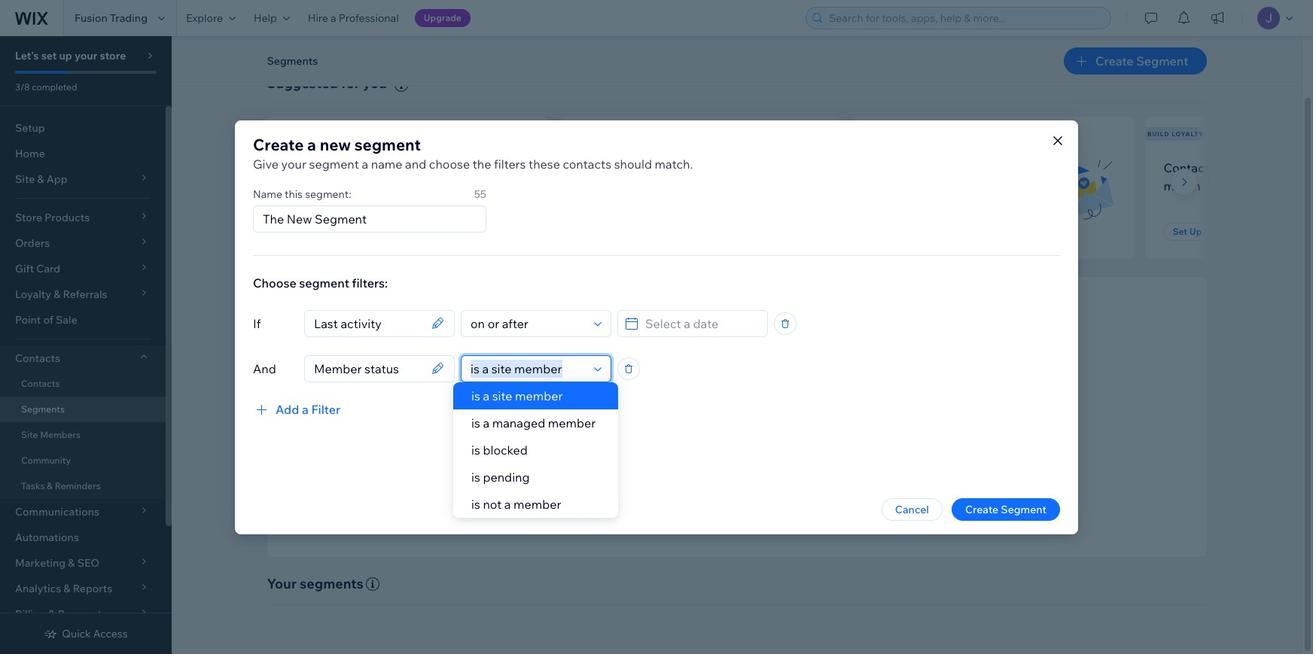 Task type: vqa. For each thing, say whether or not it's contained in the screenshot.
2nd Set from left
yes



Task type: describe. For each thing, give the bounding box(es) containing it.
create inside the create a new segment give your segment a name and choose the filters these contacts should match.
[[253, 134, 304, 154]]

customers,
[[727, 467, 781, 481]]

is not a member
[[472, 497, 562, 512]]

blocked
[[483, 443, 528, 458]]

suggested
[[267, 75, 338, 92]]

choose
[[429, 156, 470, 171]]

groups
[[663, 426, 698, 440]]

for
[[341, 75, 360, 92]]

a up is blocked
[[483, 416, 490, 431]]

Select a date field
[[641, 311, 763, 336]]

2 vertical spatial and
[[858, 467, 877, 481]]

hire a professional link
[[299, 0, 408, 36]]

the
[[473, 156, 492, 171]]

new contacts who recently subscribed to your mailing list
[[285, 160, 455, 193]]

hire a professional
[[308, 11, 399, 25]]

1 horizontal spatial and
[[833, 447, 851, 460]]

get
[[587, 467, 606, 481]]

choose segment filters:
[[253, 275, 388, 290]]

is for is blocked
[[472, 443, 481, 458]]

member for is a managed member
[[548, 416, 596, 431]]

build
[[1148, 130, 1170, 138]]

list box containing is a site member
[[454, 383, 619, 518]]

sales
[[806, 447, 831, 460]]

birthday
[[1255, 160, 1303, 175]]

contacts inside the create a new segment give your segment a name and choose the filters these contacts should match.
[[563, 156, 612, 171]]

set up segment for first "set up segment" button from right
[[1173, 226, 1244, 237]]

contacts inside create specific groups of contacts that update automatically send personalized email campaigns to drive sales and build trust get to know your high-value customers, potential leads and more
[[713, 426, 755, 440]]

segment:
[[305, 187, 352, 201]]

automations link
[[0, 525, 166, 551]]

your segments
[[267, 575, 364, 593]]

not
[[483, 497, 502, 512]]

sale
[[56, 313, 77, 327]]

a inside contacts with a birthday th
[[1246, 160, 1253, 175]]

a inside option
[[483, 389, 490, 404]]

build
[[854, 447, 878, 460]]

with
[[1219, 160, 1243, 175]]

add a filter
[[276, 402, 341, 417]]

is for is a managed member
[[472, 416, 481, 431]]

contacts for contacts popup button
[[15, 352, 60, 365]]

up
[[59, 49, 72, 63]]

segments button
[[260, 50, 326, 72]]

fusion trading
[[75, 11, 148, 25]]

2 vertical spatial to
[[608, 467, 618, 481]]

list containing new contacts who recently subscribed to your mailing list
[[264, 117, 1314, 259]]

if
[[253, 316, 261, 331]]

customers
[[631, 160, 692, 175]]

segments
[[300, 575, 364, 593]]

high-
[[674, 467, 698, 481]]

purchase
[[666, 178, 719, 193]]

segments for segments link
[[21, 404, 65, 415]]

set up segment for second "set up segment" button from right
[[294, 226, 365, 237]]

home
[[15, 147, 45, 160]]

setup
[[15, 121, 45, 135]]

this
[[285, 187, 303, 201]]

fusion
[[75, 11, 108, 25]]

th
[[1306, 160, 1314, 175]]

site members link
[[0, 423, 166, 448]]

your inside the new contacts who recently subscribed to your mailing list
[[366, 178, 391, 193]]

set for first "set up segment" button from right
[[1173, 226, 1188, 237]]

member for is not a member
[[514, 497, 562, 512]]

create inside create specific groups of contacts that update automatically send personalized email campaigns to drive sales and build trust get to know your high-value customers, potential leads and more
[[587, 426, 621, 440]]

Search for tools, apps, help & more... field
[[825, 8, 1107, 29]]

automations
[[15, 531, 79, 545]]

match.
[[655, 156, 693, 171]]

2 set up segment button from the left
[[1164, 223, 1253, 241]]

let's
[[15, 49, 39, 63]]

leads
[[830, 467, 856, 481]]

update
[[780, 426, 815, 440]]

is a managed member
[[472, 416, 596, 431]]

trading
[[110, 11, 148, 25]]

upgrade button
[[415, 9, 471, 27]]

point
[[15, 313, 41, 327]]

add a filter button
[[253, 400, 341, 419]]

that
[[758, 426, 778, 440]]

you
[[363, 75, 387, 92]]

more
[[879, 467, 905, 481]]

pending
[[483, 470, 530, 485]]

who for your
[[365, 160, 389, 175]]

set for second "set up segment" button from right
[[294, 226, 309, 237]]

know
[[621, 467, 647, 481]]

completed
[[32, 81, 77, 93]]

made
[[622, 178, 654, 193]]

0 vertical spatial create segment
[[1096, 53, 1189, 69]]

new for new subscribers
[[269, 130, 286, 138]]

automatically
[[817, 426, 884, 440]]

let's set up your store
[[15, 49, 126, 63]]

explore
[[186, 11, 223, 25]]

build loyalty
[[1148, 130, 1205, 138]]

upgrade
[[424, 12, 462, 23]]

3/8 completed
[[15, 81, 77, 93]]

specific
[[623, 426, 661, 440]]

quick
[[62, 628, 91, 641]]

these
[[529, 156, 560, 171]]

a right not
[[505, 497, 511, 512]]

up for first "set up segment" button from right
[[1190, 226, 1203, 237]]

add
[[276, 402, 299, 417]]

cancel button
[[882, 498, 943, 521]]

name this segment:
[[253, 187, 352, 201]]

member for is a site member
[[515, 389, 563, 404]]

setup link
[[0, 115, 166, 141]]

new for new contacts who recently subscribed to your mailing list
[[285, 160, 311, 175]]

create segment button for segments
[[1065, 47, 1207, 75]]

segments link
[[0, 397, 166, 423]]

tasks
[[21, 481, 45, 492]]

contacts with a birthday th
[[1164, 160, 1314, 193]]

access
[[93, 628, 128, 641]]

contacts button
[[0, 346, 166, 371]]

of inside create specific groups of contacts that update automatically send personalized email campaigns to drive sales and build trust get to know your high-value customers, potential leads and more
[[700, 426, 710, 440]]



Task type: locate. For each thing, give the bounding box(es) containing it.
help
[[254, 11, 277, 25]]

is left site
[[472, 389, 481, 404]]

0 vertical spatial contacts
[[1164, 160, 1216, 175]]

1 vertical spatial segments
[[21, 404, 65, 415]]

segments inside sidebar "element"
[[21, 404, 65, 415]]

trust
[[881, 447, 904, 460]]

set up segment down segment:
[[294, 226, 365, 237]]

Name this segment: field
[[258, 206, 481, 232]]

1 horizontal spatial set
[[1173, 226, 1188, 237]]

member
[[515, 389, 563, 404], [548, 416, 596, 431], [514, 497, 562, 512]]

choose
[[253, 275, 297, 290]]

your right give
[[281, 156, 307, 171]]

up down contacts with a birthday th
[[1190, 226, 1203, 237]]

1 vertical spatial member
[[548, 416, 596, 431]]

new inside the new contacts who recently subscribed to your mailing list
[[285, 160, 311, 175]]

is left the blocked
[[472, 443, 481, 458]]

Select an option field
[[466, 356, 590, 382]]

2 vertical spatial member
[[514, 497, 562, 512]]

0 horizontal spatial segments
[[21, 404, 65, 415]]

a right hire
[[331, 11, 337, 25]]

1 vertical spatial contacts
[[15, 352, 60, 365]]

contacts down new
[[313, 160, 363, 175]]

site
[[21, 429, 38, 441]]

None field
[[310, 311, 427, 336], [310, 356, 427, 382], [310, 311, 427, 336], [310, 356, 427, 382]]

who up purchase in the top right of the page
[[694, 160, 718, 175]]

set up segment down contacts with a birthday th
[[1173, 226, 1244, 237]]

is a site member
[[472, 389, 563, 404]]

segment
[[1137, 53, 1189, 69], [326, 226, 365, 237], [1205, 226, 1244, 237], [1002, 503, 1047, 516]]

3 is from the top
[[472, 443, 481, 458]]

0 vertical spatial create segment button
[[1065, 47, 1207, 75]]

potential
[[578, 160, 629, 175]]

new
[[320, 134, 351, 154]]

your
[[267, 575, 297, 593]]

name
[[371, 156, 403, 171]]

send
[[587, 447, 613, 460]]

is inside is a site member option
[[472, 389, 481, 404]]

create
[[1096, 53, 1134, 69], [253, 134, 304, 154], [587, 426, 621, 440], [966, 503, 999, 516]]

list
[[264, 117, 1314, 259]]

1 horizontal spatial who
[[694, 160, 718, 175]]

set up segment button down contacts with a birthday th
[[1164, 223, 1253, 241]]

of up the email
[[700, 426, 710, 440]]

and up leads
[[833, 447, 851, 460]]

Choose a condition field
[[466, 311, 590, 336]]

0 horizontal spatial contacts
[[313, 160, 363, 175]]

is for is not a member
[[472, 497, 481, 512]]

segments up site members
[[21, 404, 65, 415]]

filter
[[311, 402, 341, 417]]

professional
[[339, 11, 399, 25]]

1 vertical spatial new
[[285, 160, 311, 175]]

drive
[[779, 447, 803, 460]]

store
[[100, 49, 126, 63]]

segments up the suggested
[[267, 54, 318, 68]]

contacts up 'campaigns'
[[713, 426, 755, 440]]

loyalty
[[1173, 130, 1205, 138]]

filters:
[[352, 275, 388, 290]]

tasks & reminders
[[21, 481, 101, 492]]

new
[[269, 130, 286, 138], [285, 160, 311, 175]]

reminders
[[55, 481, 101, 492]]

a inside potential customers who haven't made a purchase yet
[[657, 178, 664, 193]]

contacts for contacts link
[[21, 378, 60, 390]]

contacts
[[1164, 160, 1216, 175], [15, 352, 60, 365], [21, 378, 60, 390]]

1 vertical spatial and
[[833, 447, 851, 460]]

to left drive at the right of page
[[766, 447, 776, 460]]

to right get
[[608, 467, 618, 481]]

1 vertical spatial create segment
[[966, 503, 1047, 516]]

your right up
[[75, 49, 97, 63]]

managed
[[493, 416, 546, 431]]

is for is pending
[[472, 470, 481, 485]]

1 horizontal spatial set up segment
[[1173, 226, 1244, 237]]

potential
[[784, 467, 827, 481]]

2 set from the left
[[1173, 226, 1188, 237]]

1 set from the left
[[294, 226, 309, 237]]

is up is blocked
[[472, 416, 481, 431]]

a right the add on the left bottom of the page
[[302, 402, 309, 417]]

a down 'customers'
[[657, 178, 664, 193]]

3/8
[[15, 81, 30, 93]]

create segment button for cancel
[[952, 498, 1061, 521]]

is a site member option
[[454, 383, 619, 410]]

should
[[615, 156, 652, 171]]

segment left filters:
[[299, 275, 350, 290]]

help button
[[245, 0, 299, 36]]

who
[[365, 160, 389, 175], [694, 160, 718, 175]]

1 horizontal spatial set up segment button
[[1164, 223, 1253, 241]]

home link
[[0, 141, 166, 167]]

new subscribers
[[269, 130, 339, 138]]

of left the sale
[[43, 313, 53, 327]]

contacts up haven't
[[563, 156, 612, 171]]

is blocked
[[472, 443, 528, 458]]

contacts inside popup button
[[15, 352, 60, 365]]

segment
[[355, 134, 421, 154], [309, 156, 359, 171], [299, 275, 350, 290]]

your down the name
[[366, 178, 391, 193]]

2 horizontal spatial to
[[766, 447, 776, 460]]

your down the 'personalized'
[[649, 467, 671, 481]]

new up give
[[269, 130, 286, 138]]

new up subscribed
[[285, 160, 311, 175]]

who for purchase
[[694, 160, 718, 175]]

up down segment:
[[311, 226, 323, 237]]

set up segment button down segment:
[[285, 223, 374, 241]]

1 up from the left
[[311, 226, 323, 237]]

0 horizontal spatial create segment button
[[952, 498, 1061, 521]]

and
[[405, 156, 427, 171], [833, 447, 851, 460], [858, 467, 877, 481]]

name
[[253, 187, 283, 201]]

0 vertical spatial of
[[43, 313, 53, 327]]

2 horizontal spatial and
[[858, 467, 877, 481]]

potential customers who haven't made a purchase yet
[[578, 160, 740, 193]]

0 vertical spatial new
[[269, 130, 286, 138]]

contacts inside contacts with a birthday th
[[1164, 160, 1216, 175]]

a left site
[[483, 389, 490, 404]]

is for is a site member
[[472, 389, 481, 404]]

2 vertical spatial contacts
[[21, 378, 60, 390]]

give
[[253, 156, 279, 171]]

recently
[[392, 160, 438, 175]]

is left not
[[472, 497, 481, 512]]

member up "is a managed member"
[[515, 389, 563, 404]]

your
[[75, 49, 97, 63], [281, 156, 307, 171], [366, 178, 391, 193], [649, 467, 671, 481]]

5 is from the top
[[472, 497, 481, 512]]

1 is from the top
[[472, 389, 481, 404]]

and down build
[[858, 467, 877, 481]]

is left pending
[[472, 470, 481, 485]]

0 horizontal spatial who
[[365, 160, 389, 175]]

0 horizontal spatial set up segment
[[294, 226, 365, 237]]

2 up from the left
[[1190, 226, 1203, 237]]

1 set up segment from the left
[[294, 226, 365, 237]]

1 vertical spatial to
[[766, 447, 776, 460]]

and inside the create a new segment give your segment a name and choose the filters these contacts should match.
[[405, 156, 427, 171]]

1 vertical spatial segment
[[309, 156, 359, 171]]

segment up the name
[[355, 134, 421, 154]]

1 vertical spatial of
[[700, 426, 710, 440]]

contacts down point of sale
[[15, 352, 60, 365]]

your inside create specific groups of contacts that update automatically send personalized email campaigns to drive sales and build trust get to know your high-value customers, potential leads and more
[[649, 467, 671, 481]]

a inside button
[[302, 402, 309, 417]]

1 set up segment button from the left
[[285, 223, 374, 241]]

0 vertical spatial segments
[[267, 54, 318, 68]]

tasks & reminders link
[[0, 474, 166, 500]]

set up segment
[[294, 226, 365, 237], [1173, 226, 1244, 237]]

0 vertical spatial segment
[[355, 134, 421, 154]]

value
[[698, 467, 724, 481]]

up
[[311, 226, 323, 237], [1190, 226, 1203, 237]]

point of sale link
[[0, 307, 166, 333]]

member up send
[[548, 416, 596, 431]]

community link
[[0, 448, 166, 474]]

1 horizontal spatial create segment button
[[1065, 47, 1207, 75]]

haven't
[[578, 178, 620, 193]]

4 is from the top
[[472, 470, 481, 485]]

segments
[[267, 54, 318, 68], [21, 404, 65, 415]]

create specific groups of contacts that update automatically send personalized email campaigns to drive sales and build trust get to know your high-value customers, potential leads and more
[[587, 426, 905, 481]]

0 vertical spatial and
[[405, 156, 427, 171]]

0 horizontal spatial of
[[43, 313, 53, 327]]

who inside the new contacts who recently subscribed to your mailing list
[[365, 160, 389, 175]]

set
[[41, 49, 57, 63]]

sidebar element
[[0, 36, 172, 655]]

community
[[21, 455, 71, 466]]

member inside is a site member option
[[515, 389, 563, 404]]

0 vertical spatial to
[[351, 178, 363, 193]]

2 who from the left
[[694, 160, 718, 175]]

0 vertical spatial member
[[515, 389, 563, 404]]

0 horizontal spatial set up segment button
[[285, 223, 374, 241]]

1 vertical spatial create segment button
[[952, 498, 1061, 521]]

1 horizontal spatial segments
[[267, 54, 318, 68]]

2 vertical spatial segment
[[299, 275, 350, 290]]

1 horizontal spatial up
[[1190, 226, 1203, 237]]

segment down new
[[309, 156, 359, 171]]

member down pending
[[514, 497, 562, 512]]

create segment
[[1096, 53, 1189, 69], [966, 503, 1047, 516]]

subscribed
[[285, 178, 348, 193]]

personalized
[[616, 447, 679, 460]]

contacts down loyalty
[[1164, 160, 1216, 175]]

who left recently
[[365, 160, 389, 175]]

1 horizontal spatial create segment
[[1096, 53, 1189, 69]]

2 set up segment from the left
[[1173, 226, 1244, 237]]

and up mailing
[[405, 156, 427, 171]]

&
[[47, 481, 53, 492]]

a right with
[[1246, 160, 1253, 175]]

a left new
[[307, 134, 316, 154]]

a
[[331, 11, 337, 25], [307, 134, 316, 154], [362, 156, 369, 171], [1246, 160, 1253, 175], [657, 178, 664, 193], [483, 389, 490, 404], [302, 402, 309, 417], [483, 416, 490, 431], [505, 497, 511, 512]]

0 horizontal spatial up
[[311, 226, 323, 237]]

your inside the create a new segment give your segment a name and choose the filters these contacts should match.
[[281, 156, 307, 171]]

0 horizontal spatial to
[[351, 178, 363, 193]]

filters
[[494, 156, 526, 171]]

1 horizontal spatial of
[[700, 426, 710, 440]]

is
[[472, 389, 481, 404], [472, 416, 481, 431], [472, 443, 481, 458], [472, 470, 481, 485], [472, 497, 481, 512]]

55
[[474, 187, 487, 201]]

1 horizontal spatial to
[[608, 467, 618, 481]]

contacts inside the new contacts who recently subscribed to your mailing list
[[313, 160, 363, 175]]

0 horizontal spatial create segment
[[966, 503, 1047, 516]]

2 horizontal spatial contacts
[[713, 426, 755, 440]]

0 horizontal spatial and
[[405, 156, 427, 171]]

your inside sidebar "element"
[[75, 49, 97, 63]]

list
[[438, 178, 455, 193]]

of inside sidebar "element"
[[43, 313, 53, 327]]

list box
[[454, 383, 619, 518]]

segments for segments button
[[267, 54, 318, 68]]

who inside potential customers who haven't made a purchase yet
[[694, 160, 718, 175]]

point of sale
[[15, 313, 77, 327]]

segments inside button
[[267, 54, 318, 68]]

up for second "set up segment" button from right
[[311, 226, 323, 237]]

contacts down contacts popup button
[[21, 378, 60, 390]]

2 is from the top
[[472, 416, 481, 431]]

set up segment button
[[285, 223, 374, 241], [1164, 223, 1253, 241]]

1 horizontal spatial contacts
[[563, 156, 612, 171]]

to up the name this segment: field
[[351, 178, 363, 193]]

a left the name
[[362, 156, 369, 171]]

1 who from the left
[[365, 160, 389, 175]]

0 horizontal spatial set
[[294, 226, 309, 237]]

to inside the new contacts who recently subscribed to your mailing list
[[351, 178, 363, 193]]



